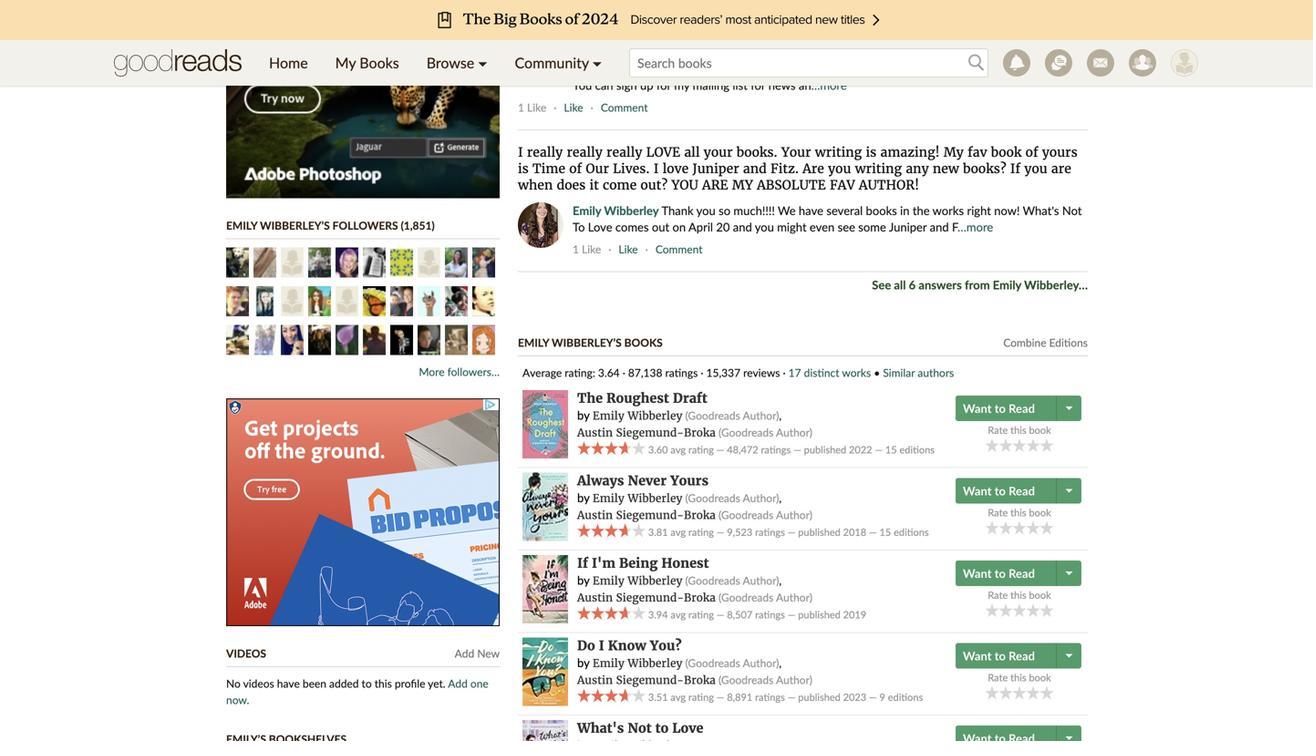 Task type: locate. For each thing, give the bounding box(es) containing it.
sequel
[[657, 2, 698, 19]]

1 vertical spatial if
[[577, 555, 588, 572]]

rating for if i'm being honest
[[689, 609, 714, 621]]

wibberley down never
[[628, 492, 683, 506]]

1 want to read button from the top
[[956, 396, 1059, 422]]

(goodreads down draft
[[686, 409, 741, 422]]

1 horizontal spatial books
[[866, 203, 897, 218]]

i really really really love all your books. your writing is amazing! my fav book of yours is time of our lives. i love juniper and fitz. are you writing any new books? if you are when does it come out?   you are my absolute fav author!
[[518, 144, 1078, 193]]

comes
[[616, 220, 649, 234]]

david w... image
[[473, 286, 495, 317]]

0 vertical spatial 1 like · like
[[518, 101, 583, 114]]

like
[[527, 101, 547, 114], [564, 101, 583, 114], [582, 243, 601, 256], [619, 243, 638, 256]]

avg right 3.51
[[671, 692, 686, 704]]

0 horizontal spatial wibberley's
[[260, 219, 330, 232]]

i inside do i know you? by emily wibberley (goodreads author) , austin siegemund-broka (goodreads author)
[[599, 638, 605, 654]]

really up when
[[527, 144, 563, 161]]

what's right what's not to love image
[[577, 721, 624, 737]]

0 horizontal spatial on
[[673, 220, 686, 234]]

ruby anderson image
[[1171, 49, 1199, 77]]

broka up 3.81 avg rating — 9,523 ratings
[[684, 509, 716, 523]]

9 editions link
[[880, 692, 923, 704]]

see all 6 answers from emily wibberley…
[[872, 278, 1088, 292]]

is
[[866, 144, 877, 161], [518, 161, 529, 177]]

1 horizontal spatial comment
[[656, 243, 703, 256]]

4 avg from the top
[[671, 692, 686, 704]]

0 horizontal spatial what's
[[577, 721, 624, 737]]

emily wibberley for really
[[573, 203, 659, 218]]

0 vertical spatial …more link
[[811, 78, 847, 93]]

3 , from the top
[[779, 574, 782, 588]]

ratings for if i'm being honest
[[755, 609, 785, 621]]

2 siegemund- from the top
[[616, 509, 684, 523]]

comment down sign at the left top
[[601, 101, 648, 114]]

add for new
[[455, 647, 475, 660]]

(goodreads up 3.51 avg rating — 8,891 ratings
[[686, 657, 741, 670]]

3 broka from the top
[[684, 591, 716, 605]]

like link down you
[[564, 101, 588, 114]]

2 horizontal spatial have
[[1054, 29, 1079, 43]]

austin siegemund-broka link for being
[[577, 591, 716, 605]]

been
[[303, 677, 327, 691]]

0 vertical spatial 15
[[886, 444, 897, 456]]

1 horizontal spatial i'm
[[686, 29, 701, 43]]

avg right 3.81
[[671, 526, 686, 539]]

right inside thank you so much!!!! we have several books in the works right now! what's not to love comes out on april 20 and you might even see some juniper and f
[[967, 203, 991, 218]]

if
[[1011, 161, 1021, 177], [577, 555, 588, 572]]

wibberley down the "if i'm being honest" link
[[628, 574, 683, 588]]

rating:
[[565, 366, 596, 379]]

my group discussions image
[[1045, 49, 1073, 77]]

— left 9
[[869, 692, 877, 704]]

jill image
[[308, 248, 331, 278]]

emily wibberley link for roughest
[[593, 409, 683, 423]]

avg right 3.60
[[671, 444, 686, 456]]

0 vertical spatial works
[[933, 203, 964, 218]]

by down always
[[577, 491, 590, 505]]

0 vertical spatial not
[[1063, 203, 1082, 218]]

1 vertical spatial all
[[894, 278, 906, 292]]

want to read for always never yours
[[963, 484, 1035, 499]]

1 like · like
[[518, 101, 583, 114], [573, 243, 638, 256]]

broka up 3.94 avg rating — 8,507 ratings
[[684, 591, 716, 605]]

comment down out
[[656, 243, 703, 256]]

if right if i'm being honest image
[[577, 555, 588, 572]]

1 read from the top
[[1009, 402, 1035, 416]]

1 vertical spatial have
[[799, 203, 824, 218]]

what's not to love image
[[523, 721, 568, 742]]

1 horizontal spatial the
[[818, 29, 838, 43]]

rate for if i'm being honest
[[988, 589, 1008, 602]]

1 austin from the top
[[577, 426, 613, 440]]

1
[[518, 101, 524, 114], [573, 243, 579, 256]]

0 vertical spatial juniper
[[693, 161, 739, 177]]

you right are
[[828, 161, 851, 177]]

1 siegemund- from the top
[[616, 426, 684, 440]]

comment for love
[[656, 243, 703, 256]]

— left 8,507
[[717, 609, 725, 621]]

books up some
[[866, 203, 897, 218]]

does
[[557, 177, 586, 193]]

broka up 3.51 avg rating — 8,891 ratings
[[684, 674, 716, 688]]

austin siegemund-broka link up 3.94
[[577, 591, 716, 605]]

you
[[828, 161, 851, 177], [1025, 161, 1048, 177], [697, 203, 716, 218], [755, 220, 774, 234]]

on inside thank you so much!!!! we have several books in the works right now! what's not to love comes out on april 20 and you might even see some juniper and f
[[673, 220, 686, 234]]

0 horizontal spatial 1
[[518, 101, 524, 114]]

from
[[965, 278, 990, 292]]

0 horizontal spatial really
[[527, 144, 563, 161]]

4 want from the top
[[963, 649, 992, 664]]

3 read from the top
[[1009, 567, 1035, 581]]

4 rate this book from the top
[[988, 672, 1051, 684]]

more followers…
[[419, 365, 500, 379]]

the inside the roughest draft by emily wibberley (goodreads author) , austin siegemund-broka (goodreads author)
[[577, 390, 603, 407]]

browse
[[427, 54, 475, 72]]

(goodreads down yours
[[686, 492, 741, 505]]

1 ▾ from the left
[[478, 54, 488, 72]]

want to read button for the roughest draft
[[956, 396, 1059, 422]]

0 horizontal spatial books
[[625, 336, 663, 349]]

1 vertical spatial 1 like link
[[573, 243, 606, 256]]

1 rating from the top
[[689, 444, 714, 456]]

0 vertical spatial on
[[749, 29, 762, 43]]

juniper down in
[[889, 220, 927, 234]]

▾
[[478, 54, 488, 72], [593, 54, 602, 72]]

have left been on the bottom left of the page
[[277, 677, 300, 691]]

book for do i know you?
[[1029, 672, 1051, 684]]

4 broka from the top
[[684, 674, 716, 688]]

want to read for do i know you?
[[963, 649, 1035, 664]]

add new
[[455, 647, 500, 660]]

1 horizontal spatial my
[[944, 144, 964, 161]]

2 read from the top
[[1009, 484, 1035, 499]]

ratings
[[665, 366, 698, 379], [761, 444, 791, 456], [755, 526, 785, 539], [755, 609, 785, 621], [755, 692, 785, 704]]

0 horizontal spatial right
[[936, 29, 960, 43]]

2 rate from the top
[[988, 507, 1008, 519]]

wibberley's up rating:
[[552, 336, 622, 349]]

0 vertical spatial 1
[[518, 101, 524, 114]]

2 austin from the top
[[577, 509, 613, 523]]

dina image
[[363, 286, 386, 317]]

brian w... image
[[363, 325, 386, 355]]

it inside yes! i'm working on book 2 of the last oracle series right now and hope to have it finished very soon.
[[573, 45, 580, 60]]

sara image
[[254, 286, 276, 317]]

read for if i'm being honest
[[1009, 567, 1035, 581]]

4 austin siegemund-broka link from the top
[[577, 674, 716, 688]]

1 avg from the top
[[671, 444, 686, 456]]

you down 'much!!!!'
[[755, 220, 774, 234]]

works up f
[[933, 203, 964, 218]]

by inside do i know you? by emily wibberley (goodreads author) , austin siegemund-broka (goodreads author)
[[577, 656, 590, 671]]

— left 9,523
[[717, 526, 725, 539]]

charlene image
[[336, 325, 359, 355]]

4 , from the top
[[779, 657, 782, 670]]

combine editions link
[[1004, 336, 1088, 349]]

3 rating from the top
[[689, 609, 714, 621]]

3 austin from the top
[[577, 591, 613, 605]]

april
[[689, 220, 713, 234]]

ann image
[[418, 248, 441, 278]]

3 want to read button from the top
[[956, 561, 1059, 587]]

1 horizontal spatial is
[[866, 144, 877, 161]]

0 vertical spatial i'm
[[686, 29, 701, 43]]

i left love
[[654, 161, 659, 177]]

0 horizontal spatial not
[[628, 721, 652, 737]]

3.94
[[648, 609, 668, 621]]

is left time
[[518, 161, 529, 177]]

(goodreads up 9,523
[[719, 509, 774, 522]]

book inside i really really really love all your books. your writing is amazing! my fav book of yours is time of our lives. i love juniper and fitz. are you writing any new books? if you are when does it come out?   you are my absolute fav author!
[[991, 144, 1022, 161]]

0 vertical spatial the
[[818, 29, 838, 43]]

1 vertical spatial works
[[842, 366, 871, 379]]

draft
[[673, 390, 708, 407]]

juniper right love
[[693, 161, 739, 177]]

an
[[799, 78, 811, 93]]

love inside thank you so much!!!! we have several books in the works right now! what's not to love comes out on april 20 and you might even see some juniper and f
[[588, 220, 613, 234]]

0 vertical spatial …more
[[811, 78, 847, 93]]

1 horizontal spatial all
[[894, 278, 906, 292]]

1 vertical spatial editions
[[894, 526, 929, 539]]

1 horizontal spatial it
[[590, 177, 599, 193]]

1 horizontal spatial right
[[967, 203, 991, 218]]

2 rating from the top
[[689, 526, 714, 539]]

1 rate this book from the top
[[988, 424, 1051, 437]]

wibberley up comes
[[604, 203, 659, 218]]

1 vertical spatial like link
[[619, 243, 643, 256]]

1 vertical spatial books
[[625, 336, 663, 349]]

this for if i'm being honest
[[1011, 589, 1027, 602]]

1 horizontal spatial juniper
[[889, 220, 927, 234]]

0 horizontal spatial if
[[577, 555, 588, 572]]

it
[[573, 45, 580, 60], [590, 177, 599, 193]]

1 vertical spatial juniper
[[889, 220, 927, 234]]

(goodreads down honest
[[686, 574, 741, 588]]

0 horizontal spatial …more
[[811, 78, 847, 93]]

1 for from the left
[[657, 78, 671, 93]]

2 want to read button from the top
[[956, 479, 1059, 504]]

if i'm being honest image
[[523, 555, 568, 624]]

0 horizontal spatial like link
[[564, 101, 588, 114]]

0 horizontal spatial juniper
[[693, 161, 739, 177]]

writing
[[815, 144, 862, 161], [855, 161, 902, 177]]

1 advertisement element from the top
[[226, 0, 500, 198]]

1 horizontal spatial of
[[805, 29, 816, 43]]

for right the up
[[657, 78, 671, 93]]

of right 2
[[805, 29, 816, 43]]

2 , from the top
[[779, 492, 782, 505]]

2018
[[843, 526, 867, 539]]

2 emily wibberley from the top
[[573, 203, 659, 218]]

0 horizontal spatial …more link
[[811, 78, 847, 93]]

advertisement element
[[226, 0, 500, 198], [226, 399, 500, 627]]

like link down comes
[[619, 243, 643, 256]]

4 rating from the top
[[689, 692, 714, 704]]

you can sign up for my mailing list for news an …more
[[573, 78, 847, 93]]

▾ inside 'browse ▾' popup button
[[478, 54, 488, 72]]

—                 published                2019
[[785, 609, 867, 621]]

3 want to read from the top
[[963, 567, 1035, 581]]

0 vertical spatial 15 editions link
[[886, 444, 935, 456]]

emily inside if i'm being honest by emily wibberley (goodreads author) , austin siegemund-broka (goodreads author)
[[593, 574, 625, 588]]

siegemund- up 3.51
[[616, 674, 684, 688]]

1 like link down the community
[[518, 101, 551, 114]]

the roughest draft link
[[577, 390, 708, 407]]

add inside add one now.
[[448, 677, 468, 691]]

1 rate from the top
[[988, 424, 1008, 437]]

0 vertical spatial right
[[936, 29, 960, 43]]

wibberley down you?
[[628, 657, 683, 671]]

now
[[963, 29, 985, 43]]

2 vertical spatial editions
[[888, 692, 923, 704]]

0 horizontal spatial 1 like link
[[518, 101, 551, 114]]

austin down do
[[577, 674, 613, 688]]

0 vertical spatial have
[[1054, 29, 1079, 43]]

right inside yes! i'm working on book 2 of the last oracle series right now and hope to have it finished very soon.
[[936, 29, 960, 43]]

1 horizontal spatial really
[[567, 144, 603, 161]]

list
[[733, 78, 748, 93]]

1 vertical spatial comment link
[[651, 243, 707, 256]]

if inside i really really really love all your books. your writing is amazing! my fav book of yours is time of our lives. i love juniper and fitz. are you writing any new books? if you are when does it come out?   you are my absolute fav author!
[[1011, 161, 1021, 177]]

my left books
[[335, 54, 356, 72]]

yes! i'm working on book 2 of the last oracle series right now and hope to have it finished very soon.
[[573, 29, 1079, 60]]

0 horizontal spatial works
[[842, 366, 871, 379]]

· left 15,337
[[701, 366, 704, 379]]

1 like link
[[518, 101, 551, 114], [573, 243, 606, 256]]

1 horizontal spatial …more
[[958, 220, 994, 234]]

i'm for working
[[686, 29, 701, 43]]

1 vertical spatial on
[[673, 220, 686, 234]]

, up 3.81 avg rating — 9,523 ratings
[[779, 492, 782, 505]]

4 rate from the top
[[988, 672, 1008, 684]]

1 vertical spatial add
[[448, 677, 468, 691]]

emily wibberley's books
[[518, 336, 663, 349]]

have inside thank you so much!!!! we have several books in the works right now! what's not to love comes out on april 20 and you might even see some juniper and f
[[799, 203, 824, 218]]

, inside do i know you? by emily wibberley (goodreads author) , austin siegemund-broka (goodreads author)
[[779, 657, 782, 670]]

really up come
[[607, 144, 643, 161]]

emily wibberley
[[573, 29, 659, 43], [573, 203, 659, 218]]

4 siegemund- from the top
[[616, 674, 684, 688]]

1 down the community
[[518, 101, 524, 114]]

1 vertical spatial advertisement element
[[226, 399, 500, 627]]

15 editions link for always never yours
[[880, 526, 929, 539]]

emily wibberley link down being
[[593, 574, 683, 588]]

by
[[577, 408, 590, 423], [577, 491, 590, 505], [577, 573, 590, 588], [577, 656, 590, 671]]

not
[[1063, 203, 1082, 218], [628, 721, 652, 737]]

i right do
[[599, 638, 605, 654]]

1 horizontal spatial what's
[[1023, 203, 1060, 218]]

avg for know
[[671, 692, 686, 704]]

3 austin siegemund-broka link from the top
[[577, 591, 716, 605]]

my inside menu
[[335, 54, 356, 72]]

rating down if i'm being honest by emily wibberley (goodreads author) , austin siegemund-broka (goodreads author)
[[689, 609, 714, 621]]

1 want to read from the top
[[963, 402, 1035, 416]]

0 vertical spatial it
[[573, 45, 580, 60]]

always never yours image
[[523, 473, 568, 541]]

add for one
[[448, 677, 468, 691]]

(goodreads up 8,891
[[719, 674, 774, 687]]

ratings for always never yours
[[755, 526, 785, 539]]

1 horizontal spatial 1 like link
[[573, 243, 606, 256]]

add one now. link
[[226, 677, 489, 707]]

0 vertical spatial books
[[866, 203, 897, 218]]

emily
[[573, 29, 601, 43], [573, 203, 601, 218], [226, 219, 257, 232], [993, 278, 1022, 292], [518, 336, 549, 349], [593, 409, 625, 423], [593, 492, 625, 506], [593, 574, 625, 588], [593, 657, 625, 671]]

rating up yours
[[689, 444, 714, 456]]

1 like · like for really
[[573, 243, 638, 256]]

0 vertical spatial 1 like link
[[518, 101, 551, 114]]

if i'm being honest by emily wibberley (goodreads author) , austin siegemund-broka (goodreads author)
[[577, 555, 813, 605]]

0 horizontal spatial have
[[277, 677, 300, 691]]

rate this book
[[988, 424, 1051, 437], [988, 507, 1051, 519], [988, 589, 1051, 602], [988, 672, 1051, 684]]

1 vertical spatial i'm
[[592, 555, 616, 572]]

i'm right yes!
[[686, 29, 701, 43]]

nels image
[[226, 286, 249, 317]]

like down the community
[[527, 101, 547, 114]]

4 austin from the top
[[577, 674, 613, 688]]

8,891
[[727, 692, 753, 704]]

0 horizontal spatial for
[[657, 78, 671, 93]]

by inside the roughest draft by emily wibberley (goodreads author) , austin siegemund-broka (goodreads author)
[[577, 408, 590, 423]]

2 horizontal spatial i
[[654, 161, 659, 177]]

carolyn... image
[[336, 248, 359, 278]]

1 horizontal spatial not
[[1063, 203, 1082, 218]]

love right "to"
[[588, 220, 613, 234]]

works
[[933, 203, 964, 218], [842, 366, 871, 379]]

0 horizontal spatial love
[[588, 220, 613, 234]]

wibberley's for followers
[[260, 219, 330, 232]]

juniper inside thank you so much!!!! we have several books in the works right now! what's not to love comes out on april 20 and you might even see some juniper and f
[[889, 220, 927, 234]]

…more down search books text box
[[811, 78, 847, 93]]

libby image
[[308, 286, 331, 317]]

,
[[779, 409, 782, 422], [779, 492, 782, 505], [779, 574, 782, 588], [779, 657, 782, 670]]

0 vertical spatial love
[[588, 220, 613, 234]]

siegemund- inside the roughest draft by emily wibberley (goodreads author) , austin siegemund-broka (goodreads author)
[[616, 426, 684, 440]]

4 want to read from the top
[[963, 649, 1035, 664]]

notifications image
[[1003, 49, 1031, 77]]

in
[[900, 203, 910, 218]]

0 vertical spatial add
[[455, 647, 475, 660]]

nicki image
[[390, 325, 413, 355]]

1 vertical spatial 15
[[880, 526, 892, 539]]

3 rate from the top
[[988, 589, 1008, 602]]

not down are
[[1063, 203, 1082, 218]]

siegemund- up 3.94
[[616, 591, 684, 605]]

this for do i know you?
[[1011, 672, 1027, 684]]

broka inside do i know you? by emily wibberley (goodreads author) , austin siegemund-broka (goodreads author)
[[684, 674, 716, 688]]

0 vertical spatial what's
[[1023, 203, 1060, 218]]

2 broka from the top
[[684, 509, 716, 523]]

2 avg from the top
[[671, 526, 686, 539]]

17
[[789, 366, 801, 379]]

broka inside the roughest draft by emily wibberley (goodreads author) , austin siegemund-broka (goodreads author)
[[684, 426, 716, 440]]

2 austin siegemund-broka link from the top
[[577, 509, 716, 523]]

, inside the always never yours by emily wibberley (goodreads author) , austin siegemund-broka (goodreads author)
[[779, 492, 782, 505]]

you?
[[650, 638, 682, 654]]

wibberley's for books
[[552, 336, 622, 349]]

want to read button for always never yours
[[956, 479, 1059, 504]]

2 ▾ from the left
[[593, 54, 602, 72]]

avg right 3.94
[[671, 609, 686, 621]]

0 horizontal spatial all
[[684, 144, 700, 161]]

austin siegemund-broka link up 3.60
[[577, 426, 716, 440]]

love
[[646, 144, 681, 161]]

0 vertical spatial my
[[335, 54, 356, 72]]

1 horizontal spatial works
[[933, 203, 964, 218]]

menu
[[255, 40, 616, 86]]

— right 8,891
[[788, 692, 796, 704]]

1 vertical spatial 1
[[573, 243, 579, 256]]

1 vertical spatial right
[[967, 203, 991, 218]]

my left fav
[[944, 144, 964, 161]]

1 vertical spatial 1 like · like
[[573, 243, 638, 256]]

are
[[803, 161, 825, 177]]

1 vertical spatial the
[[577, 390, 603, 407]]

published for do i know you?
[[798, 692, 841, 704]]

2 want to read from the top
[[963, 484, 1035, 499]]

never
[[628, 473, 667, 489]]

on
[[749, 29, 762, 43], [673, 220, 686, 234]]

3 siegemund- from the top
[[616, 591, 684, 605]]

juniper inside i really really really love all your books. your writing is amazing! my fav book of yours is time of our lives. i love juniper and fitz. are you writing any new books? if you are when does it come out?   you are my absolute fav author!
[[693, 161, 739, 177]]

3 want from the top
[[963, 567, 992, 581]]

siegemund-
[[616, 426, 684, 440], [616, 509, 684, 523], [616, 591, 684, 605], [616, 674, 684, 688]]

avg
[[671, 444, 686, 456], [671, 526, 686, 539], [671, 609, 686, 621], [671, 692, 686, 704]]

3 avg from the top
[[671, 609, 686, 621]]

read for do i know you?
[[1009, 649, 1035, 664]]

15 editions link right 2018
[[880, 526, 929, 539]]

15 for draft
[[886, 444, 897, 456]]

0 vertical spatial editions
[[900, 444, 935, 456]]

1 broka from the top
[[684, 426, 716, 440]]

right left now!
[[967, 203, 991, 218]]

wibberley down the roughest draft heading
[[628, 409, 683, 423]]

like link for going
[[564, 101, 588, 114]]

add new link
[[455, 647, 500, 660]]

(goodreads up 8,507
[[719, 591, 774, 604]]

and left fitz.
[[743, 161, 767, 177]]

1 like link down "to"
[[573, 243, 606, 256]]

you left are
[[1025, 161, 1048, 177]]

0 vertical spatial if
[[1011, 161, 1021, 177]]

0 vertical spatial comment link
[[596, 101, 653, 114]]

shay image
[[390, 286, 413, 317]]

1 by from the top
[[577, 408, 590, 423]]

austin up do
[[577, 591, 613, 605]]

to inside yes! i'm working on book 2 of the last oracle series right now and hope to have it finished very soon.
[[1040, 29, 1051, 43]]

always never yours by emily wibberley (goodreads author) , austin siegemund-broka (goodreads author)
[[577, 473, 813, 523]]

2 want from the top
[[963, 484, 992, 499]]

works inside thank you so much!!!! we have several books in the works right now! what's not to love comes out on april 20 and you might even see some juniper and f
[[933, 203, 964, 218]]

▾ for community ▾
[[593, 54, 602, 72]]

fitz.
[[771, 161, 799, 177]]

, up 3.94 avg rating — 8,507 ratings
[[779, 574, 782, 588]]

1 emily wibberley from the top
[[573, 29, 659, 43]]

like down "to"
[[582, 243, 601, 256]]

rate this book for if i'm being honest
[[988, 589, 1051, 602]]

community
[[515, 54, 589, 72]]

by right if i'm being honest image
[[577, 573, 590, 588]]

Search for books to add to your shelves search field
[[629, 48, 989, 78]]

love down 3.51 avg rating — 8,891 ratings
[[673, 721, 704, 737]]

add left new
[[455, 647, 475, 660]]

you
[[672, 177, 699, 193]]

austin siegemund-broka link for draft
[[577, 426, 716, 440]]

1 horizontal spatial …more link
[[958, 220, 994, 234]]

all inside i really really really love all your books. your writing is amazing! my fav book of yours is time of our lives. i love juniper and fitz. are you writing any new books? if you are when does it come out?   you are my absolute fav author!
[[684, 144, 700, 161]]

like down you
[[564, 101, 583, 114]]

jessica image
[[418, 325, 441, 355]]

1 horizontal spatial love
[[673, 721, 704, 737]]

2 really from the left
[[567, 144, 603, 161]]

4 read from the top
[[1009, 649, 1035, 664]]

2 by from the top
[[577, 491, 590, 505]]

1 vertical spatial emily wibberley
[[573, 203, 659, 218]]

1 for is there going to be a sequel to sacrificed?
[[518, 101, 524, 114]]

have up 'my group discussions' icon
[[1054, 29, 1079, 43]]

emily wibberley's followers (1,851) link
[[226, 219, 435, 232]]

, inside if i'm being honest by emily wibberley (goodreads author) , austin siegemund-broka (goodreads author)
[[779, 574, 782, 588]]

see all 6 answers from emily wibberley… link
[[872, 278, 1088, 292]]

what's inside thank you so much!!!! we have several books in the works right now! what's not to love comes out on april 20 and you might even see some juniper and f
[[1023, 203, 1060, 218]]

3 by from the top
[[577, 573, 590, 588]]

rating for the roughest draft
[[689, 444, 714, 456]]

siegemund- up 3.60
[[616, 426, 684, 440]]

2 horizontal spatial really
[[607, 144, 643, 161]]

want to read
[[963, 402, 1035, 416], [963, 484, 1035, 499], [963, 567, 1035, 581], [963, 649, 1035, 664]]

emily wibberley link down the always never yours link
[[593, 492, 683, 506]]

1 austin siegemund-broka link from the top
[[577, 426, 716, 440]]

my inside i really really really love all your books. your writing is amazing! my fav book of yours is time of our lives. i love juniper and fitz. are you writing any new books? if you are when does it come out?   you are my absolute fav author!
[[944, 144, 964, 161]]

want to read for the roughest draft
[[963, 402, 1035, 416]]

roughest
[[607, 390, 669, 407]]

maria image
[[226, 248, 249, 278]]

· down community ▾ dropdown button
[[554, 101, 557, 114]]

if inside if i'm being honest by emily wibberley (goodreads author) , austin siegemund-broka (goodreads author)
[[577, 555, 588, 572]]

what's not to love
[[577, 721, 704, 737]]

i'm inside yes! i'm working on book 2 of the last oracle series right now and hope to have it finished very soon.
[[686, 29, 701, 43]]

3 rate this book from the top
[[988, 589, 1051, 602]]

emily down being
[[593, 574, 625, 588]]

very
[[627, 45, 649, 60]]

0 horizontal spatial comment
[[601, 101, 648, 114]]

15 for yours
[[880, 526, 892, 539]]

what's right now!
[[1023, 203, 1060, 218]]

lives.
[[613, 161, 650, 177]]

i'm inside if i'm being honest by emily wibberley (goodreads author) , austin siegemund-broka (goodreads author)
[[592, 555, 616, 572]]

1 vertical spatial wibberley's
[[552, 336, 622, 349]]

4 want to read button from the top
[[956, 644, 1059, 669]]

comment link for be
[[596, 101, 653, 114]]

emily wibberley up finished at the top left of the page
[[573, 29, 659, 43]]

▾ inside community ▾ dropdown button
[[593, 54, 602, 72]]

frederi... image
[[254, 325, 276, 355]]

on left book
[[749, 29, 762, 43]]

1 want from the top
[[963, 402, 992, 416]]

comment link down out
[[651, 243, 707, 256]]

1 , from the top
[[779, 409, 782, 422]]

1 horizontal spatial for
[[751, 78, 766, 93]]

0 vertical spatial emily wibberley
[[573, 29, 659, 43]]

victoria image
[[473, 248, 495, 278]]

1 like · like for going
[[518, 101, 583, 114]]

1 horizontal spatial have
[[799, 203, 824, 218]]

1 vertical spatial my
[[944, 144, 964, 161]]

1 horizontal spatial 1
[[573, 243, 579, 256]]

right for is there going to be a sequel to sacrificed?
[[936, 29, 960, 43]]

1 for i really really really love all your books. your writing is amazing! my fav book of yours is time of our lives. i love juniper and fitz. are you writing any new books? if you are when does it come out?   you are my absolute fav author!
[[573, 243, 579, 256]]

followers
[[333, 219, 398, 232]]

emily right from
[[993, 278, 1022, 292]]

like link
[[564, 101, 588, 114], [619, 243, 643, 256]]

comment link for love
[[651, 243, 707, 256]]

oracle
[[866, 29, 900, 43]]

0 vertical spatial wibberley's
[[260, 219, 330, 232]]

rate for do i know you?
[[988, 672, 1008, 684]]

time
[[533, 161, 566, 177]]

15 editions link
[[886, 444, 935, 456], [880, 526, 929, 539]]

editions for always never yours
[[894, 526, 929, 539]]

3.60
[[648, 444, 668, 456]]

emily wibberley link down do i know you? heading
[[593, 657, 683, 671]]

1 vertical spatial what's
[[577, 721, 624, 737]]

broka inside the always never yours by emily wibberley (goodreads author) , austin siegemund-broka (goodreads author)
[[684, 509, 716, 523]]

3.60 avg rating — 48,472 ratings
[[646, 444, 791, 456]]

writing up 'fav'
[[815, 144, 862, 161]]

2 rate this book from the top
[[988, 507, 1051, 519]]

4 by from the top
[[577, 656, 590, 671]]

really
[[527, 144, 563, 161], [567, 144, 603, 161], [607, 144, 643, 161]]

1 vertical spatial 15 editions link
[[880, 526, 929, 539]]



Task type: vqa. For each thing, say whether or not it's contained in the screenshot.
the Motivational Quotes link
no



Task type: describe. For each thing, give the bounding box(es) containing it.
— left 8,891
[[717, 692, 725, 704]]

wibberley inside the always never yours by emily wibberley (goodreads author) , austin siegemund-broka (goodreads author)
[[628, 492, 683, 506]]

my books link
[[322, 40, 413, 86]]

book for the roughest draft
[[1029, 424, 1051, 437]]

siegemund- inside if i'm being honest by emily wibberley (goodreads author) , austin siegemund-broka (goodreads author)
[[616, 591, 684, 605]]

yes!
[[662, 29, 682, 43]]

0 horizontal spatial of
[[569, 161, 582, 177]]

—                 published                2022               — 15 editions
[[791, 444, 935, 456]]

my
[[674, 78, 690, 93]]

by inside the always never yours by emily wibberley (goodreads author) , austin siegemund-broka (goodreads author)
[[577, 491, 590, 505]]

no videos have been added to this profile yet.
[[226, 677, 448, 691]]

emily wibberley link up comes
[[573, 203, 659, 218]]

going
[[571, 2, 607, 19]]

wibberley up very
[[604, 29, 659, 43]]

see
[[838, 220, 856, 234]]

austin inside if i'm being honest by emily wibberley (goodreads author) , austin siegemund-broka (goodreads author)
[[577, 591, 613, 605]]

siegemund- inside the always never yours by emily wibberley (goodreads author) , austin siegemund-broka (goodreads author)
[[616, 509, 684, 523]]

rate this book for do i know you?
[[988, 672, 1051, 684]]

sherrie image
[[281, 286, 304, 317]]

what's not to love heading
[[577, 721, 704, 737]]

book for always never yours
[[1029, 507, 1051, 519]]

, inside the roughest draft by emily wibberley (goodreads author) , austin siegemund-broka (goodreads author)
[[779, 409, 782, 422]]

jane image
[[473, 325, 495, 355]]

author) up 8,507
[[743, 574, 779, 588]]

the roughest draft heading
[[577, 390, 708, 407]]

9
[[880, 692, 886, 704]]

yours
[[671, 473, 709, 489]]

mel image
[[281, 325, 304, 355]]

if i'm being honest link
[[577, 555, 709, 572]]

and inside i really really really love all your books. your writing is amazing! my fav book of yours is time of our lives. i love juniper and fitz. are you writing any new books? if you are when does it come out?   you are my absolute fav author!
[[743, 161, 767, 177]]

do i know you? link
[[577, 638, 682, 654]]

broka inside if i'm being honest by emily wibberley (goodreads author) , austin siegemund-broka (goodreads author)
[[684, 591, 716, 605]]

becca image
[[336, 286, 359, 317]]

right for i really really really love all your books. your writing is amazing! my fav book of yours is time of our lives. i love juniper and fitz. are you writing any new books? if you are when does it come out?   you are my absolute fav author!
[[967, 203, 991, 218]]

on inside yes! i'm working on book 2 of the last oracle series right now and hope to have it finished very soon.
[[749, 29, 762, 43]]

want to read button for do i know you?
[[956, 644, 1059, 669]]

1 vertical spatial love
[[673, 721, 704, 737]]

author) up 8,891
[[743, 657, 779, 670]]

are
[[1052, 161, 1072, 177]]

wibberley inside do i know you? by emily wibberley (goodreads author) , austin siegemund-broka (goodreads author)
[[628, 657, 683, 671]]

books inside thank you so much!!!! we have several books in the works right now! what's not to love comes out on april 20 and you might even see some juniper and f
[[866, 203, 897, 218]]

a
[[646, 2, 653, 19]]

rating for always never yours
[[689, 526, 714, 539]]

videos
[[243, 677, 274, 691]]

soon.
[[652, 45, 680, 60]]

2 for from the left
[[751, 78, 766, 93]]

do i know you? image
[[523, 638, 568, 706]]

austin siegemund-broka link for know
[[577, 674, 716, 688]]

author) up —                 published                2019
[[776, 591, 813, 604]]

menu containing home
[[255, 40, 616, 86]]

avg for being
[[671, 609, 686, 621]]

now!
[[995, 203, 1020, 218]]

emily wibberley for to
[[573, 29, 659, 43]]

finished
[[583, 45, 624, 60]]

my
[[732, 177, 753, 193]]

want to read for if i'm being honest
[[963, 567, 1035, 581]]

6
[[909, 278, 916, 292]]

my books
[[335, 54, 399, 72]]

i'm for being
[[592, 555, 616, 572]]

i really really really love all your books. your writing is amazing! my fav book of yours is time of our lives. i love juniper and fitz. are you writing any new books? if you are when does it come out?   you are my absolute fav author! link
[[518, 144, 1078, 193]]

do i know you? heading
[[577, 638, 682, 654]]

— right 48,472 in the bottom of the page
[[794, 444, 802, 456]]

now.
[[226, 694, 249, 707]]

new
[[477, 647, 500, 660]]

3.81
[[648, 526, 668, 539]]

austin siegemund-broka link for yours
[[577, 509, 716, 523]]

answers
[[919, 278, 962, 292]]

do i know you? by emily wibberley (goodreads author) , austin siegemund-broka (goodreads author)
[[577, 638, 813, 688]]

emily wibberley's followers (1,851)
[[226, 219, 435, 232]]

up
[[640, 78, 654, 93]]

the
[[913, 203, 930, 218]]

have inside yes! i'm working on book 2 of the last oracle series right now and hope to have it finished very soon.
[[1054, 29, 1079, 43]]

do
[[577, 638, 595, 654]]

0 horizontal spatial i
[[518, 144, 523, 161]]

— right 9,523
[[788, 526, 796, 539]]

news
[[769, 78, 796, 93]]

lia image
[[445, 325, 468, 355]]

ratings for the roughest draft
[[761, 444, 791, 456]]

avg for draft
[[671, 444, 686, 456]]

see
[[872, 278, 891, 292]]

similar
[[883, 366, 915, 379]]

profile
[[395, 677, 425, 691]]

by inside if i'm being honest by emily wibberley (goodreads author) , austin siegemund-broka (goodreads author)
[[577, 573, 590, 588]]

emily inside the always never yours by emily wibberley (goodreads author) , austin siegemund-broka (goodreads author)
[[593, 492, 625, 506]]

· left 17
[[783, 366, 786, 379]]

we
[[778, 203, 796, 218]]

distinct
[[804, 366, 840, 379]]

last
[[841, 29, 863, 43]]

your
[[704, 144, 733, 161]]

writing left any in the right of the page
[[855, 161, 902, 177]]

comment for be
[[601, 101, 648, 114]]

might
[[777, 220, 807, 234]]

and left f
[[930, 220, 949, 234]]

azalia image
[[445, 286, 468, 317]]

1 like link for is there going to be a sequel to sacrificed?
[[518, 101, 551, 114]]

emily inside do i know you? by emily wibberley (goodreads author) , austin siegemund-broka (goodreads author)
[[593, 657, 625, 671]]

this for always never yours
[[1011, 507, 1027, 519]]

—                 published                2023               — 9 editions
[[785, 692, 923, 704]]

always never yours heading
[[577, 473, 709, 489]]

avg for yours
[[671, 526, 686, 539]]

87,138
[[628, 366, 663, 379]]

the inside yes! i'm working on book 2 of the last oracle series right now and hope to have it finished very soon.
[[818, 29, 838, 43]]

friend requests image
[[1129, 49, 1157, 77]]

reviews
[[744, 366, 780, 379]]

emily up "to"
[[573, 203, 601, 218]]

published for always never yours
[[798, 526, 841, 539]]

jenn image
[[281, 248, 304, 278]]

home link
[[255, 40, 322, 86]]

wibberley inside if i'm being honest by emily wibberley (goodreads author) , austin siegemund-broka (goodreads author)
[[628, 574, 683, 588]]

you up the april
[[697, 203, 716, 218]]

inbox image
[[1087, 49, 1115, 77]]

love
[[663, 161, 689, 177]]

community ▾ button
[[501, 40, 616, 86]]

austin inside the roughest draft by emily wibberley (goodreads author) , austin siegemund-broka (goodreads author)
[[577, 426, 613, 440]]

series
[[903, 29, 933, 43]]

out?
[[641, 177, 668, 193]]

book for if i'm being honest
[[1029, 589, 1051, 602]]

editions for the roughest draft
[[900, 444, 935, 456]]

like down comes
[[619, 243, 638, 256]]

Search books text field
[[629, 48, 989, 78]]

rebecca image
[[445, 248, 468, 278]]

2 advertisement element from the top
[[226, 399, 500, 627]]

rate this book for always never yours
[[988, 507, 1051, 519]]

published left 2019
[[798, 609, 841, 621]]

1 really from the left
[[527, 144, 563, 161]]

austin inside the always never yours by emily wibberley (goodreads author) , austin siegemund-broka (goodreads author)
[[577, 509, 613, 523]]

not inside thank you so much!!!! we have several books in the works right now! what's not to love comes out on april 20 and you might even see some juniper and f
[[1063, 203, 1082, 218]]

want for if i'm being honest
[[963, 567, 992, 581]]

1 like link for i really really really love all your books. your writing is amazing! my fav book of yours is time of our lives. i love juniper and fitz. are you writing any new books? if you are when does it come out?   you are my absolute fav author!
[[573, 243, 606, 256]]

emily inside the roughest draft by emily wibberley (goodreads author) , austin siegemund-broka (goodreads author)
[[593, 409, 625, 423]]

this for the roughest draft
[[1011, 424, 1027, 437]]

of inside yes! i'm working on book 2 of the last oracle series right now and hope to have it finished very soon.
[[805, 29, 816, 43]]

— right 8,507
[[788, 609, 796, 621]]

it inside i really really really love all your books. your writing is amazing! my fav book of yours is time of our lives. i love juniper and fitz. are you writing any new books? if you are when does it come out?   you are my absolute fav author!
[[590, 177, 599, 193]]

read for always never yours
[[1009, 484, 1035, 499]]

books.
[[737, 144, 778, 161]]

several
[[827, 203, 863, 218]]

0 horizontal spatial is
[[518, 161, 529, 177]]

— left 48,472 in the bottom of the page
[[717, 444, 725, 456]]

even
[[810, 220, 835, 234]]

editions
[[1050, 336, 1088, 349]]

emily up average
[[518, 336, 549, 349]]

absolute
[[757, 177, 826, 193]]

colette image
[[226, 325, 249, 355]]

rate for always never yours
[[988, 507, 1008, 519]]

combine
[[1004, 336, 1047, 349]]

wibberley inside the roughest draft by emily wibberley (goodreads author) , austin siegemund-broka (goodreads author)
[[628, 409, 683, 423]]

3.51 avg rating — 8,891 ratings
[[646, 692, 785, 704]]

average
[[523, 366, 562, 379]]

the roughest draft image
[[523, 390, 568, 459]]

home
[[269, 54, 308, 72]]

come
[[603, 177, 637, 193]]

ratings for do i know you?
[[755, 692, 785, 704]]

— right the 2022
[[875, 444, 883, 456]]

author) up —                 published                2018               — 15 editions
[[776, 509, 813, 522]]

amazing!
[[881, 144, 940, 161]]

want for the roughest draft
[[963, 402, 992, 416]]

15 editions link for the roughest draft
[[886, 444, 935, 456]]

author) up 9,523
[[743, 492, 779, 505]]

yours
[[1042, 144, 1078, 161]]

wibberley…
[[1025, 278, 1088, 292]]

emily up finished at the top left of the page
[[573, 29, 601, 43]]

working
[[704, 29, 746, 43]]

editions for do i know you?
[[888, 692, 923, 704]]

browse ▾ button
[[413, 40, 501, 86]]

mmill image
[[418, 286, 441, 317]]

s image
[[390, 248, 413, 278]]

3 really from the left
[[607, 144, 643, 161]]

(goodreads up 48,472 in the bottom of the page
[[719, 426, 774, 439]]

austin inside do i know you? by emily wibberley (goodreads author) , austin siegemund-broka (goodreads author)
[[577, 674, 613, 688]]

if i'm being honest heading
[[577, 555, 709, 572]]

can
[[595, 78, 614, 93]]

followers…
[[448, 365, 500, 379]]

rate this book for the roughest draft
[[988, 424, 1051, 437]]

author) up '—                 published                2023               — 9 editions'
[[776, 674, 813, 687]]

much!!!!
[[734, 203, 775, 218]]

author) down 17
[[776, 426, 813, 439]]

siegemund- inside do i know you? by emily wibberley (goodreads author) , austin siegemund-broka (goodreads author)
[[616, 674, 684, 688]]

2 horizontal spatial of
[[1026, 144, 1039, 161]]

▾ for browse ▾
[[478, 54, 488, 72]]

· down come
[[609, 243, 612, 256]]

athena image
[[363, 248, 386, 278]]

when
[[518, 177, 553, 193]]

—                 published                2018               — 15 editions
[[785, 526, 929, 539]]

15,337
[[707, 366, 741, 379]]

emily wibberley link for i
[[593, 657, 683, 671]]

emily up maria icon
[[226, 219, 257, 232]]

— right 2018
[[869, 526, 877, 539]]

fav
[[830, 177, 855, 193]]

maureen image
[[308, 325, 331, 355]]

hope
[[1011, 29, 1037, 43]]

to
[[573, 220, 585, 234]]

author) up 48,472 in the bottom of the page
[[743, 409, 779, 422]]

want for always never yours
[[963, 484, 992, 499]]

videos
[[226, 647, 266, 660]]

and inside yes! i'm working on book 2 of the last oracle series right now and hope to have it finished very soon.
[[988, 29, 1007, 43]]

your
[[782, 144, 811, 161]]

published for the roughest draft
[[804, 444, 847, 456]]

our
[[586, 161, 609, 177]]

ratings up draft
[[665, 366, 698, 379]]

rate for the roughest draft
[[988, 424, 1008, 437]]

no
[[226, 677, 241, 691]]

like link for really
[[619, 243, 643, 256]]

emily wibberley link for never
[[593, 492, 683, 506]]

out
[[652, 220, 670, 234]]

rating for do i know you?
[[689, 692, 714, 704]]

ahsia image
[[254, 248, 276, 278]]

1 vertical spatial not
[[628, 721, 652, 737]]

emily wibberley link up finished at the top left of the page
[[573, 29, 659, 43]]

similar authors link
[[883, 366, 955, 379]]

3.81 avg rating — 9,523 ratings
[[646, 526, 785, 539]]

any
[[906, 161, 929, 177]]

and right 20
[[733, 220, 752, 234]]

emily wibberley link for i'm
[[593, 574, 683, 588]]

want to read button for if i'm being honest
[[956, 561, 1059, 587]]

48,472
[[727, 444, 759, 456]]

read for the roughest draft
[[1009, 402, 1035, 416]]

the roughest draft by emily wibberley (goodreads author) , austin siegemund-broka (goodreads author)
[[577, 390, 813, 440]]

· right 3.64
[[623, 366, 626, 379]]

want for do i know you?
[[963, 649, 992, 664]]



